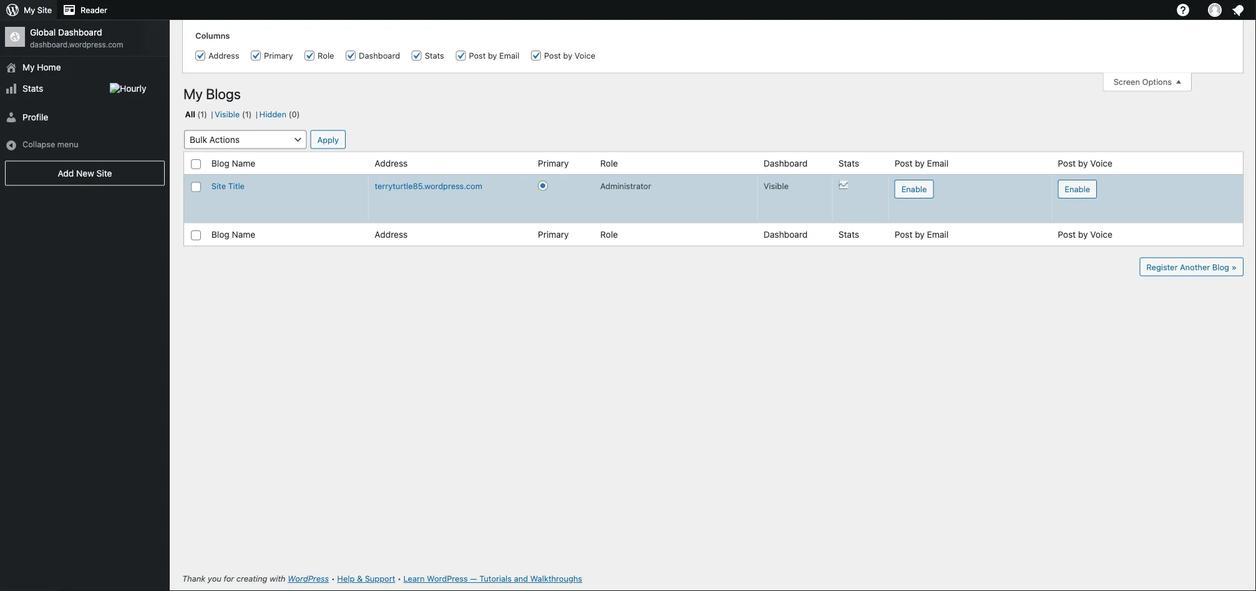 Task type: locate. For each thing, give the bounding box(es) containing it.
None checkbox
[[195, 50, 205, 60], [251, 50, 261, 60], [346, 50, 356, 60], [456, 50, 466, 60], [531, 50, 541, 60], [195, 50, 205, 60], [251, 50, 261, 60], [346, 50, 356, 60], [456, 50, 466, 60], [531, 50, 541, 60]]

0 vertical spatial post by email
[[469, 51, 520, 60]]

site left title
[[211, 181, 226, 191]]

my blogs
[[184, 85, 241, 102]]

you
[[208, 574, 221, 583]]

0 vertical spatial address
[[208, 51, 239, 60]]

2 name from the top
[[232, 229, 255, 240]]

wordpress left —
[[427, 574, 468, 583]]

register
[[1147, 262, 1178, 271]]

1 vertical spatial voice
[[1091, 158, 1113, 168]]

1 horizontal spatial wordpress
[[427, 574, 468, 583]]

2 vertical spatial email
[[927, 229, 949, 240]]

address up 'terryturtle85.wordpress.com' link
[[375, 158, 408, 168]]

all (1) | visible (1) | hidden (0)
[[185, 109, 300, 119]]

| left 'hidden'
[[256, 109, 258, 119]]

address down the columns
[[208, 51, 239, 60]]

None radio
[[538, 181, 548, 191]]

my home link
[[0, 57, 170, 78]]

None checkbox
[[305, 50, 315, 60], [412, 50, 422, 60], [191, 159, 201, 169], [191, 182, 201, 192], [191, 230, 201, 240], [305, 50, 315, 60], [412, 50, 422, 60], [191, 159, 201, 169], [191, 182, 201, 192], [191, 230, 201, 240]]

my
[[24, 5, 35, 15], [22, 62, 35, 72], [184, 85, 203, 102]]

2 • from the left
[[398, 574, 401, 583]]

blog name down title
[[211, 229, 255, 240]]

tutorials
[[479, 574, 512, 583]]

1 vertical spatial role
[[601, 158, 618, 168]]

stats inside main menu navigation
[[22, 83, 43, 94]]

0 horizontal spatial |
[[211, 109, 213, 119]]

•
[[331, 574, 335, 583], [398, 574, 401, 583]]

stats image
[[839, 180, 849, 190]]

1 horizontal spatial |
[[256, 109, 258, 119]]

1 horizontal spatial site
[[97, 168, 112, 178]]

dashboard inside global dashboard dashboard.wordpress.com
[[58, 27, 102, 37]]

all
[[185, 109, 195, 119]]

2 (1) from the left
[[242, 109, 252, 119]]

0 vertical spatial name
[[232, 158, 255, 168]]

post by voice
[[544, 51, 596, 60], [1058, 158, 1113, 168], [1058, 229, 1113, 240]]

1 name from the top
[[232, 158, 255, 168]]

post
[[469, 51, 486, 60], [544, 51, 561, 60], [895, 158, 913, 168], [1058, 158, 1076, 168], [895, 229, 913, 240], [1058, 229, 1076, 240]]

my inside main menu navigation
[[22, 62, 35, 72]]

blog
[[211, 158, 230, 168], [211, 229, 230, 240], [1213, 262, 1230, 271]]

0 vertical spatial my
[[24, 5, 35, 15]]

2 vertical spatial primary
[[538, 229, 569, 240]]

register another blog » link
[[1140, 257, 1244, 276]]

2 vertical spatial my
[[184, 85, 203, 102]]

|
[[211, 109, 213, 119], [256, 109, 258, 119]]

my left home
[[22, 62, 35, 72]]

1 | from the left
[[211, 109, 213, 119]]

stats
[[425, 51, 444, 60], [22, 83, 43, 94], [839, 158, 860, 168], [839, 229, 860, 240]]

| down my blogs
[[211, 109, 213, 119]]

blog name up title
[[211, 158, 255, 168]]

0 vertical spatial email
[[499, 51, 520, 60]]

blog up "site title"
[[211, 158, 230, 168]]

2 vertical spatial blog
[[1213, 262, 1230, 271]]

add new site link
[[5, 161, 165, 186]]

blog left »
[[1213, 262, 1230, 271]]

site inside main menu navigation
[[97, 168, 112, 178]]

menu
[[57, 140, 78, 149]]

address
[[208, 51, 239, 60], [375, 158, 408, 168], [375, 229, 408, 240]]

profile
[[22, 112, 48, 122]]

2 vertical spatial post by email
[[895, 229, 949, 240]]

1 horizontal spatial (1)
[[242, 109, 252, 119]]

(1) left 'hidden'
[[242, 109, 252, 119]]

None submit
[[311, 130, 346, 149], [895, 180, 934, 199], [1058, 180, 1097, 199], [311, 130, 346, 149], [895, 180, 934, 199], [1058, 180, 1097, 199]]

my inside the toolbar navigation
[[24, 5, 35, 15]]

post by email
[[469, 51, 520, 60], [895, 158, 949, 168], [895, 229, 949, 240]]

1 vertical spatial address
[[375, 158, 408, 168]]

name down title
[[232, 229, 255, 240]]

site
[[37, 5, 52, 15], [97, 168, 112, 178], [211, 181, 226, 191]]

my for my home
[[22, 62, 35, 72]]

1 vertical spatial email
[[927, 158, 949, 168]]

0 vertical spatial blog name
[[211, 158, 255, 168]]

1 vertical spatial my
[[22, 62, 35, 72]]

address down 'terryturtle85.wordpress.com' link
[[375, 229, 408, 240]]

0 horizontal spatial •
[[331, 574, 335, 583]]

walkthroughs
[[530, 574, 582, 583]]

(1)
[[197, 109, 207, 119], [242, 109, 252, 119]]

my home
[[22, 62, 61, 72]]

my up all
[[184, 85, 203, 102]]

0 vertical spatial blog
[[211, 158, 230, 168]]

hourly views image
[[110, 83, 160, 96]]

name up title
[[232, 158, 255, 168]]

wordpress right 'with'
[[288, 574, 329, 583]]

site right new
[[97, 168, 112, 178]]

—
[[470, 574, 477, 583]]

reader link
[[57, 0, 112, 20]]

with
[[270, 574, 286, 583]]

0 vertical spatial site
[[37, 5, 52, 15]]

1 • from the left
[[331, 574, 335, 583]]

primary
[[264, 51, 293, 60], [538, 158, 569, 168], [538, 229, 569, 240]]

dashboard
[[58, 27, 102, 37], [359, 51, 400, 60], [764, 158, 808, 168], [764, 229, 808, 240]]

for
[[224, 574, 234, 583]]

2 vertical spatial role
[[601, 229, 618, 240]]

• left learn
[[398, 574, 401, 583]]

voice
[[575, 51, 596, 60], [1091, 158, 1113, 168], [1091, 229, 1113, 240]]

0 horizontal spatial (1)
[[197, 109, 207, 119]]

my for my site
[[24, 5, 35, 15]]

1 (1) from the left
[[197, 109, 207, 119]]

0 horizontal spatial wordpress
[[288, 574, 329, 583]]

(1) right all
[[197, 109, 207, 119]]

learn
[[404, 574, 425, 583]]

new
[[76, 168, 94, 178]]

1 blog name from the top
[[211, 158, 255, 168]]

stats link
[[0, 78, 170, 99]]

wordpress
[[288, 574, 329, 583], [427, 574, 468, 583]]

blog name
[[211, 158, 255, 168], [211, 229, 255, 240]]

• left help at the left of the page
[[331, 574, 335, 583]]

my site link
[[0, 0, 57, 20]]

blog down "site title"
[[211, 229, 230, 240]]

2 horizontal spatial site
[[211, 181, 226, 191]]

title
[[228, 181, 245, 191]]

thank you for creating with wordpress • help & support • learn wordpress — tutorials and walkthroughs
[[182, 574, 582, 583]]

profile link
[[0, 106, 170, 128]]

add
[[58, 168, 74, 178]]

1 vertical spatial blog name
[[211, 229, 255, 240]]

role
[[318, 51, 334, 60], [601, 158, 618, 168], [601, 229, 618, 240]]

2 vertical spatial site
[[211, 181, 226, 191]]

email
[[499, 51, 520, 60], [927, 158, 949, 168], [927, 229, 949, 240]]

columns
[[195, 31, 230, 40]]

blogs
[[206, 85, 241, 102]]

0 vertical spatial primary
[[264, 51, 293, 60]]

1 vertical spatial visible
[[764, 181, 789, 191]]

1 vertical spatial name
[[232, 229, 255, 240]]

1 vertical spatial site
[[97, 168, 112, 178]]

0 vertical spatial post by voice
[[544, 51, 596, 60]]

my up global
[[24, 5, 35, 15]]

help
[[337, 574, 355, 583]]

visible
[[215, 109, 240, 119], [764, 181, 789, 191]]

site up global
[[37, 5, 52, 15]]

0 vertical spatial visible
[[215, 109, 240, 119]]

0 horizontal spatial site
[[37, 5, 52, 15]]

administrator
[[601, 181, 651, 191]]

by
[[488, 51, 497, 60], [563, 51, 573, 60], [915, 158, 925, 168], [1079, 158, 1088, 168], [915, 229, 925, 240], [1079, 229, 1088, 240]]

1 horizontal spatial •
[[398, 574, 401, 583]]

hidden
[[259, 109, 287, 119]]

add new site
[[58, 168, 112, 178]]

name
[[232, 158, 255, 168], [232, 229, 255, 240]]



Task type: vqa. For each thing, say whether or not it's contained in the screenshot.
the leftmost THE STATS
no



Task type: describe. For each thing, give the bounding box(es) containing it.
another
[[1180, 262, 1210, 271]]

toolbar navigation
[[0, 0, 1249, 20]]

1 vertical spatial post by voice
[[1058, 158, 1113, 168]]

learn wordpress — tutorials and walkthroughs link
[[404, 574, 582, 583]]

home
[[37, 62, 61, 72]]

dashboard.wordpress.com
[[30, 40, 123, 49]]

screen
[[1114, 77, 1140, 87]]

1 vertical spatial post by email
[[895, 158, 949, 168]]

1 horizontal spatial visible
[[764, 181, 789, 191]]

support
[[365, 574, 395, 583]]

global
[[30, 27, 56, 37]]

(0)
[[289, 109, 300, 119]]

site inside the toolbar navigation
[[37, 5, 52, 15]]

my site
[[24, 5, 52, 15]]

options
[[1143, 77, 1172, 87]]

wordpress link
[[288, 574, 329, 583]]

register another blog »
[[1147, 262, 1237, 271]]

1 vertical spatial blog
[[211, 229, 230, 240]]

global dashboard dashboard.wordpress.com
[[30, 27, 123, 49]]

site title
[[211, 181, 245, 191]]

screen options
[[1114, 77, 1172, 87]]

thank
[[182, 574, 205, 583]]

reader
[[81, 5, 107, 15]]

bell image
[[1231, 3, 1241, 13]]

terryturtle85.wordpress.com
[[375, 181, 482, 191]]

collapse menu button
[[0, 135, 170, 156]]

1 wordpress from the left
[[288, 574, 329, 583]]

1 vertical spatial primary
[[538, 158, 569, 168]]

main menu navigation
[[0, 0, 170, 591]]

2 wordpress from the left
[[427, 574, 468, 583]]

terryturtle85.wordpress.com link
[[375, 181, 482, 191]]

0 horizontal spatial visible
[[215, 109, 240, 119]]

&
[[357, 574, 363, 583]]

creating
[[237, 574, 267, 583]]

0 vertical spatial role
[[318, 51, 334, 60]]

help & support link
[[337, 574, 395, 583]]

site title link
[[211, 181, 245, 191]]

collapse
[[22, 140, 55, 149]]

2 vertical spatial post by voice
[[1058, 229, 1113, 240]]

and
[[514, 574, 528, 583]]

2 blog name from the top
[[211, 229, 255, 240]]

»
[[1232, 262, 1237, 271]]

collapse menu
[[22, 140, 78, 149]]

2 vertical spatial address
[[375, 229, 408, 240]]

2 | from the left
[[256, 109, 258, 119]]

screen options button
[[1103, 73, 1192, 92]]

2 vertical spatial voice
[[1091, 229, 1113, 240]]

my for my blogs
[[184, 85, 203, 102]]

0 vertical spatial voice
[[575, 51, 596, 60]]



